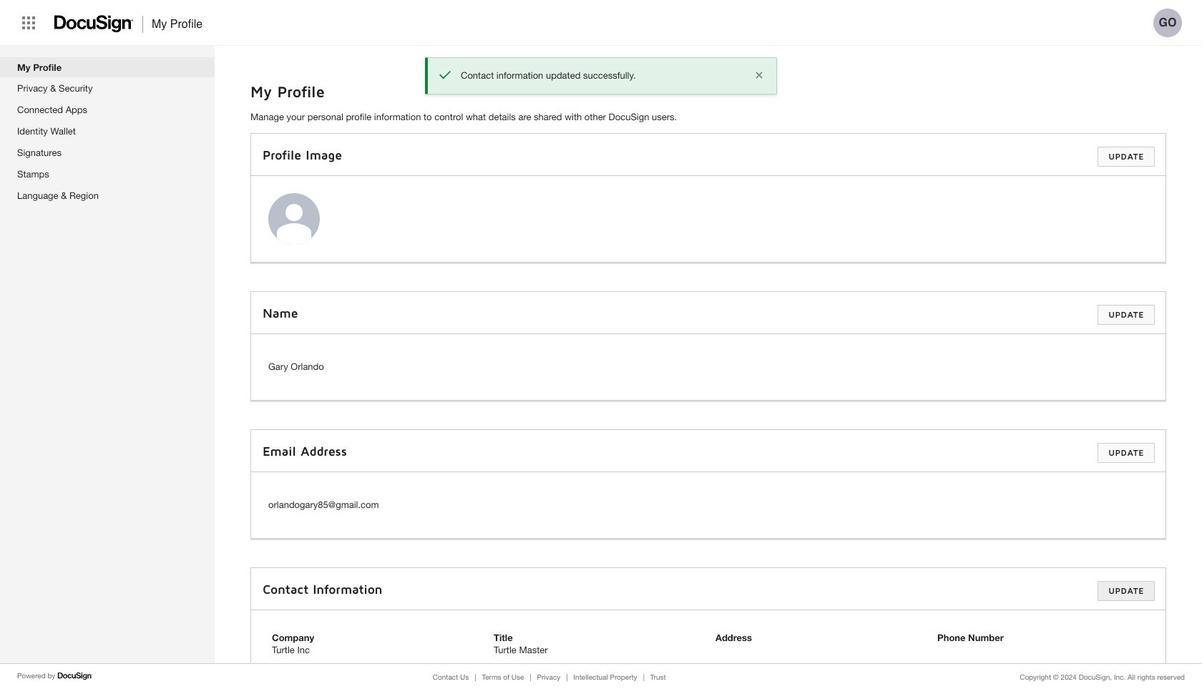 Task type: locate. For each thing, give the bounding box(es) containing it.
docusign image
[[54, 11, 134, 37], [57, 671, 93, 682]]

default profile image image
[[268, 193, 320, 245]]

1 vertical spatial docusign image
[[57, 671, 93, 682]]



Task type: describe. For each thing, give the bounding box(es) containing it.
0 vertical spatial docusign image
[[54, 11, 134, 37]]

default profile image element
[[268, 193, 320, 245]]



